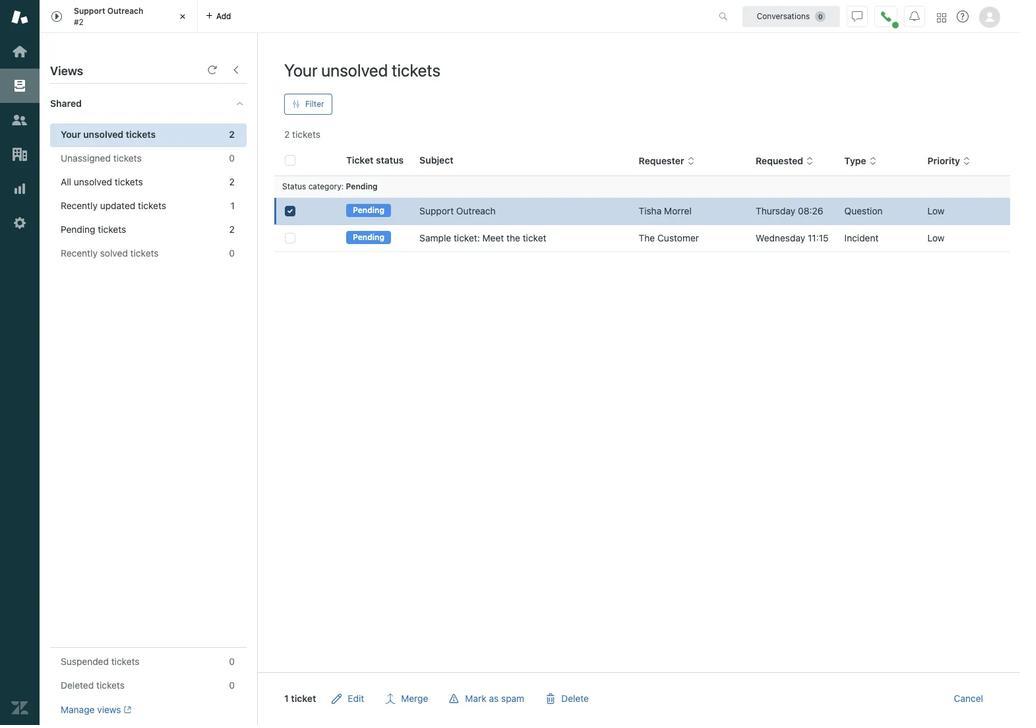 Task type: describe. For each thing, give the bounding box(es) containing it.
0 vertical spatial your
[[284, 60, 318, 80]]

deleted tickets
[[61, 680, 125, 691]]

2 vertical spatial unsolved
[[74, 176, 112, 187]]

merge button
[[375, 686, 439, 712]]

2 for pending tickets
[[229, 224, 235, 235]]

ticket:
[[454, 232, 480, 243]]

status
[[376, 154, 404, 166]]

0 for deleted tickets
[[229, 680, 235, 691]]

support for support outreach #2
[[74, 6, 105, 16]]

thursday
[[756, 205, 796, 216]]

type button
[[845, 155, 877, 167]]

sample
[[420, 232, 451, 243]]

conversations button
[[743, 6, 841, 27]]

close image
[[176, 10, 189, 23]]

now showing 2 tickets region
[[258, 141, 1021, 725]]

all
[[61, 176, 71, 187]]

low for incident
[[928, 232, 945, 243]]

recently for recently solved tickets
[[61, 247, 98, 259]]

1 for 1 ticket
[[284, 693, 289, 704]]

as
[[489, 693, 499, 704]]

meet
[[483, 232, 504, 243]]

wednesday
[[756, 232, 806, 243]]

status category: pending
[[282, 181, 378, 191]]

outreach for support outreach
[[457, 205, 496, 216]]

suspended tickets
[[61, 656, 140, 667]]

organizations image
[[11, 146, 28, 163]]

0 for recently solved tickets
[[229, 247, 235, 259]]

requested
[[756, 155, 804, 166]]

zendesk image
[[11, 699, 28, 717]]

shared
[[50, 98, 82, 109]]

edit button
[[322, 686, 375, 712]]

row containing support outreach
[[274, 198, 1011, 225]]

#2
[[74, 17, 84, 27]]

zendesk support image
[[11, 9, 28, 26]]

ticket status
[[346, 154, 404, 166]]

customer
[[658, 232, 699, 243]]

views
[[97, 704, 121, 715]]

low for question
[[928, 205, 945, 216]]

priority
[[928, 155, 961, 166]]

category:
[[309, 181, 344, 191]]

tabs tab list
[[40, 0, 705, 33]]

delete
[[562, 693, 589, 704]]

recently for recently updated tickets
[[61, 200, 98, 211]]

support for support outreach
[[420, 205, 454, 216]]

spam
[[501, 693, 525, 704]]

refresh views pane image
[[207, 65, 218, 75]]

question
[[845, 205, 883, 216]]

0 vertical spatial your unsolved tickets
[[284, 60, 441, 80]]

shared button
[[40, 84, 222, 123]]

mark as spam
[[465, 693, 525, 704]]

unassigned tickets
[[61, 152, 142, 164]]

pending tickets
[[61, 224, 126, 235]]

conversations
[[757, 11, 810, 21]]

0 horizontal spatial your unsolved tickets
[[61, 129, 156, 140]]

support outreach #2
[[74, 6, 143, 27]]

2 for all unsolved tickets
[[229, 176, 235, 187]]

thursday 08:26
[[756, 205, 824, 216]]

merge
[[401, 693, 428, 704]]

outreach for support outreach #2
[[107, 6, 143, 16]]

get started image
[[11, 43, 28, 60]]

the customer
[[639, 232, 699, 243]]

ticket inside row
[[523, 232, 547, 243]]



Task type: vqa. For each thing, say whether or not it's contained in the screenshot.


Task type: locate. For each thing, give the bounding box(es) containing it.
unsolved up unassigned tickets
[[83, 129, 123, 140]]

your unsolved tickets
[[284, 60, 441, 80], [61, 129, 156, 140]]

0
[[229, 152, 235, 164], [229, 247, 235, 259], [229, 656, 235, 667], [229, 680, 235, 691]]

1 vertical spatial unsolved
[[83, 129, 123, 140]]

0 vertical spatial outreach
[[107, 6, 143, 16]]

manage views
[[61, 704, 121, 715]]

1 ticket
[[284, 693, 316, 704]]

recently
[[61, 200, 98, 211], [61, 247, 98, 259]]

ticket left edit button
[[291, 693, 316, 704]]

recently updated tickets
[[61, 200, 166, 211]]

2 tickets
[[284, 129, 321, 140]]

unsolved
[[321, 60, 388, 80], [83, 129, 123, 140], [74, 176, 112, 187]]

1
[[231, 200, 235, 211], [284, 693, 289, 704]]

0 vertical spatial low
[[928, 205, 945, 216]]

1 horizontal spatial ticket
[[523, 232, 547, 243]]

morrel
[[664, 205, 692, 216]]

1 0 from the top
[[229, 152, 235, 164]]

1 row from the top
[[274, 198, 1011, 225]]

2 row from the top
[[274, 225, 1011, 252]]

11:15
[[808, 232, 829, 243]]

tab containing support outreach
[[40, 0, 198, 33]]

delete button
[[535, 686, 600, 712]]

1 vertical spatial outreach
[[457, 205, 496, 216]]

support outreach
[[420, 205, 496, 216]]

your unsolved tickets up unassigned tickets
[[61, 129, 156, 140]]

wednesday 11:15
[[756, 232, 829, 243]]

tisha morrel
[[639, 205, 692, 216]]

1 vertical spatial ticket
[[291, 693, 316, 704]]

solved
[[100, 247, 128, 259]]

updated
[[100, 200, 135, 211]]

views
[[50, 64, 83, 78]]

2
[[229, 129, 235, 140], [284, 129, 290, 140], [229, 176, 235, 187], [229, 224, 235, 235]]

low
[[928, 205, 945, 216], [928, 232, 945, 243]]

your unsolved tickets down tabs "tab list"
[[284, 60, 441, 80]]

row
[[274, 198, 1011, 225], [274, 225, 1011, 252]]

collapse views pane image
[[231, 65, 241, 75]]

your up filter button in the top of the page
[[284, 60, 318, 80]]

filter
[[305, 99, 324, 109]]

0 vertical spatial recently
[[61, 200, 98, 211]]

1 for 1
[[231, 200, 235, 211]]

manage views link
[[61, 704, 131, 716]]

manage
[[61, 704, 95, 715]]

1 vertical spatial low
[[928, 232, 945, 243]]

tickets
[[392, 60, 441, 80], [126, 129, 156, 140], [292, 129, 321, 140], [113, 152, 142, 164], [115, 176, 143, 187], [138, 200, 166, 211], [98, 224, 126, 235], [130, 247, 159, 259], [111, 656, 140, 667], [96, 680, 125, 691]]

cancel
[[954, 693, 984, 704]]

unsolved up filter
[[321, 60, 388, 80]]

the
[[507, 232, 521, 243]]

0 horizontal spatial outreach
[[107, 6, 143, 16]]

main element
[[0, 0, 40, 725]]

add
[[216, 11, 231, 21]]

ticket
[[523, 232, 547, 243], [291, 693, 316, 704]]

row containing sample ticket: meet the ticket
[[274, 225, 1011, 252]]

cancel button
[[944, 686, 994, 712]]

add button
[[198, 0, 239, 32]]

1 vertical spatial 1
[[284, 693, 289, 704]]

0 horizontal spatial your
[[61, 129, 81, 140]]

0 horizontal spatial ticket
[[291, 693, 316, 704]]

row up the at the top right of the page
[[274, 198, 1011, 225]]

sample ticket: meet the ticket
[[420, 232, 547, 243]]

0 vertical spatial unsolved
[[321, 60, 388, 80]]

recently down all
[[61, 200, 98, 211]]

1 vertical spatial your
[[61, 129, 81, 140]]

sample ticket: meet the ticket link
[[420, 232, 547, 245]]

1 horizontal spatial outreach
[[457, 205, 496, 216]]

the
[[639, 232, 655, 243]]

outreach left close image
[[107, 6, 143, 16]]

support outreach link
[[420, 205, 496, 218]]

1 recently from the top
[[61, 200, 98, 211]]

1 vertical spatial your unsolved tickets
[[61, 129, 156, 140]]

0 vertical spatial support
[[74, 6, 105, 16]]

priority button
[[928, 155, 971, 167]]

edit
[[348, 693, 364, 704]]

ticket
[[346, 154, 374, 166]]

admin image
[[11, 214, 28, 232]]

(opens in a new tab) image
[[121, 706, 131, 714]]

1 inside now showing 2 tickets region
[[284, 693, 289, 704]]

deleted
[[61, 680, 94, 691]]

button displays agent's chat status as invisible. image
[[852, 11, 863, 21]]

1 vertical spatial recently
[[61, 247, 98, 259]]

0 vertical spatial ticket
[[523, 232, 547, 243]]

0 for unassigned tickets
[[229, 152, 235, 164]]

pending
[[346, 181, 378, 191], [353, 205, 385, 215], [61, 224, 95, 235], [353, 232, 385, 242]]

requested button
[[756, 155, 814, 167]]

tisha
[[639, 205, 662, 216]]

1 low from the top
[[928, 205, 945, 216]]

support up sample
[[420, 205, 454, 216]]

your
[[284, 60, 318, 80], [61, 129, 81, 140]]

unsolved down unassigned
[[74, 176, 112, 187]]

mark as spam button
[[439, 686, 535, 712]]

support inside "support outreach #2"
[[74, 6, 105, 16]]

2 0 from the top
[[229, 247, 235, 259]]

outreach inside "support outreach #2"
[[107, 6, 143, 16]]

get help image
[[957, 11, 969, 22]]

support
[[74, 6, 105, 16], [420, 205, 454, 216]]

tab
[[40, 0, 198, 33]]

outreach
[[107, 6, 143, 16], [457, 205, 496, 216]]

08:26
[[798, 205, 824, 216]]

1 horizontal spatial your
[[284, 60, 318, 80]]

all unsolved tickets
[[61, 176, 143, 187]]

3 0 from the top
[[229, 656, 235, 667]]

incident
[[845, 232, 879, 243]]

mark
[[465, 693, 487, 704]]

your up unassigned
[[61, 129, 81, 140]]

filter button
[[284, 94, 332, 115]]

4 0 from the top
[[229, 680, 235, 691]]

customers image
[[11, 112, 28, 129]]

2 recently from the top
[[61, 247, 98, 259]]

0 for suspended tickets
[[229, 656, 235, 667]]

recently solved tickets
[[61, 247, 159, 259]]

outreach up sample ticket: meet the ticket
[[457, 205, 496, 216]]

support up the #2
[[74, 6, 105, 16]]

reporting image
[[11, 180, 28, 197]]

outreach inside row
[[457, 205, 496, 216]]

2 for your unsolved tickets
[[229, 129, 235, 140]]

1 horizontal spatial your unsolved tickets
[[284, 60, 441, 80]]

type
[[845, 155, 867, 166]]

unassigned
[[61, 152, 111, 164]]

requester
[[639, 155, 685, 166]]

subject
[[420, 154, 454, 166]]

1 vertical spatial support
[[420, 205, 454, 216]]

0 horizontal spatial support
[[74, 6, 105, 16]]

0 horizontal spatial 1
[[231, 200, 235, 211]]

zendesk products image
[[938, 13, 947, 22]]

notifications image
[[910, 11, 920, 21]]

0 vertical spatial 1
[[231, 200, 235, 211]]

recently down pending tickets at left top
[[61, 247, 98, 259]]

2 low from the top
[[928, 232, 945, 243]]

status
[[282, 181, 306, 191]]

views image
[[11, 77, 28, 94]]

1 horizontal spatial support
[[420, 205, 454, 216]]

1 horizontal spatial 1
[[284, 693, 289, 704]]

row down tisha
[[274, 225, 1011, 252]]

shared heading
[[40, 84, 257, 123]]

support inside row
[[420, 205, 454, 216]]

requester button
[[639, 155, 695, 167]]

ticket right the
[[523, 232, 547, 243]]

suspended
[[61, 656, 109, 667]]



